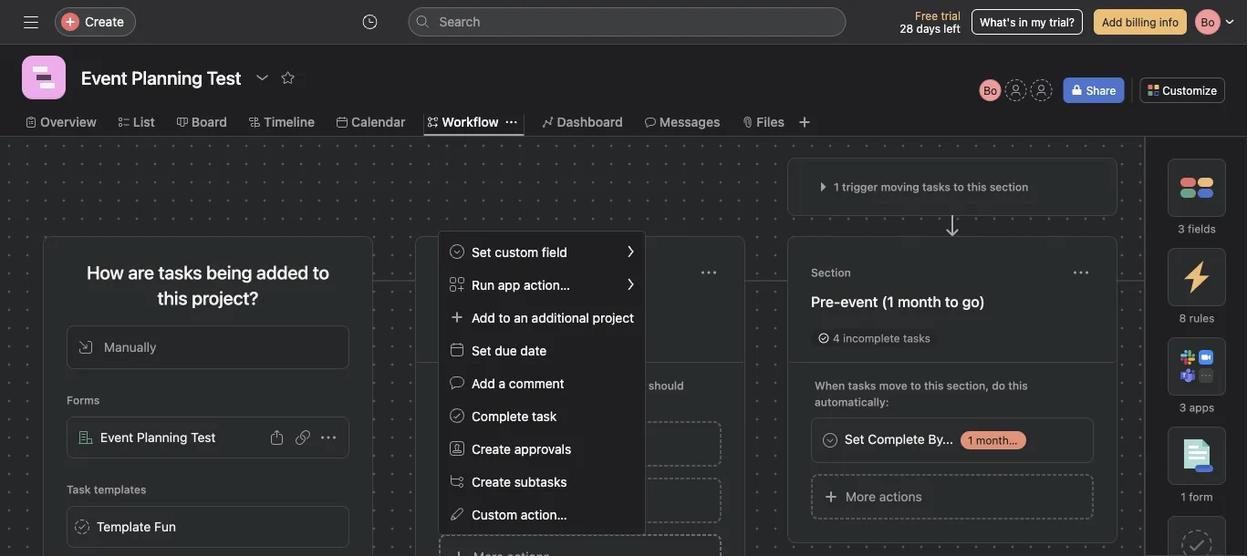 Task type: describe. For each thing, give the bounding box(es) containing it.
do
[[993, 380, 1006, 393]]

collaborators
[[501, 493, 578, 508]]

section
[[990, 181, 1029, 194]]

history image
[[363, 15, 377, 29]]

action… inside custom action… link
[[521, 507, 568, 522]]

show options image
[[255, 70, 270, 85]]

actions
[[880, 490, 923, 505]]

being
[[206, 262, 252, 283]]

add to starred image
[[281, 70, 295, 85]]

field
[[542, 244, 568, 259]]

more section actions image
[[1074, 266, 1089, 280]]

move for pre-event (1 month to go)
[[880, 380, 908, 393]]

template fun button
[[67, 507, 350, 549]]

when for pre-event (1 month to go)
[[815, 380, 846, 393]]

more actions
[[846, 490, 923, 505]]

list link
[[119, 112, 155, 132]]

calendar link
[[337, 112, 406, 132]]

approvals
[[515, 442, 572, 457]]

more actions button
[[812, 475, 1095, 520]]

set assignee
[[474, 437, 549, 452]]

timeline image
[[33, 67, 55, 89]]

custom action…
[[472, 507, 568, 522]]

add for add to an additional project
[[472, 310, 495, 325]]

overviewing
[[439, 293, 523, 311]]

customize
[[1163, 84, 1218, 97]]

set for set due date
[[472, 343, 492, 358]]

this right do
[[1009, 380, 1029, 393]]

workflow
[[442, 115, 499, 130]]

apps
[[1190, 402, 1215, 414]]

1 trigger moving tasks to this section button
[[812, 174, 1095, 200]]

copy form link image
[[296, 431, 310, 445]]

incomplete for pre-event (1 month to go)
[[844, 332, 901, 345]]

task templates
[[67, 484, 147, 497]]

section for overviewing
[[439, 267, 479, 279]]

subtasks
[[515, 474, 567, 490]]

create for create subtasks
[[472, 474, 511, 490]]

1 for 1 incomplete task
[[461, 332, 466, 345]]

this inside when tasks move to this section, what should happen automatically?
[[552, 380, 572, 393]]

messages
[[660, 115, 721, 130]]

search list box
[[409, 7, 847, 37]]

complete task
[[472, 409, 557, 424]]

event planning test button
[[67, 417, 350, 459]]

1 form
[[1182, 491, 1214, 504]]

additional
[[532, 310, 590, 325]]

test
[[191, 430, 216, 445]]

1 for 1 trigger moving tasks to this section
[[834, 181, 840, 194]]

messages link
[[645, 112, 721, 132]]

moving
[[881, 181, 920, 194]]

automatically?
[[485, 396, 562, 409]]

pre-
[[812, 293, 841, 311]]

add for add collaborators
[[474, 493, 497, 508]]

28
[[900, 22, 914, 35]]

left
[[944, 22, 961, 35]]

share
[[1087, 84, 1117, 97]]

set custom field link
[[439, 236, 645, 268]]

create subtasks
[[472, 474, 567, 490]]

what's in my trial?
[[980, 16, 1075, 28]]

4 incomplete tasks
[[833, 332, 931, 345]]

section for pre-event (1 month to go)
[[812, 267, 852, 279]]

bo
[[984, 84, 998, 97]]

timeline link
[[249, 112, 315, 132]]

tasks inside how are tasks being added to this project?
[[159, 262, 202, 283]]

this up by...
[[925, 380, 944, 393]]

(1
[[882, 293, 895, 311]]

custom action… link
[[439, 498, 645, 531]]

3 apps
[[1180, 402, 1215, 414]]

trial?
[[1050, 16, 1075, 28]]

run app action…
[[472, 277, 570, 292]]

incomplete for overviewing
[[469, 332, 526, 345]]

pre-event (1 month to go) button
[[812, 286, 1095, 319]]

search button
[[409, 7, 847, 37]]

add billing info
[[1103, 16, 1179, 28]]

section, for overviewing
[[575, 380, 617, 393]]

add for add billing info
[[1103, 16, 1123, 28]]

overviewing button
[[439, 286, 722, 319]]

go)
[[963, 293, 986, 311]]

my
[[1032, 16, 1047, 28]]

template fun
[[97, 520, 176, 535]]

bo button
[[980, 79, 1002, 101]]

assignee
[[497, 437, 549, 452]]

automatically:
[[815, 396, 890, 409]]

tasks inside when tasks move to this section, what should happen automatically?
[[476, 380, 504, 393]]

complete task link
[[439, 400, 645, 433]]

are
[[128, 262, 154, 283]]

1 trigger moving tasks to this section
[[834, 181, 1029, 194]]

1 incomplete task
[[461, 332, 551, 345]]

to inside "link"
[[499, 310, 511, 325]]

overview link
[[26, 112, 97, 132]]

expand sidebar image
[[24, 15, 38, 29]]

share form image
[[270, 431, 285, 445]]

this inside dropdown button
[[968, 181, 987, 194]]

create subtasks link
[[439, 466, 645, 498]]

1 for 1 form
[[1182, 491, 1187, 504]]

planning
[[137, 430, 188, 445]]

8 rules
[[1180, 312, 1215, 325]]

add a comment link
[[439, 367, 645, 400]]

what
[[620, 380, 646, 393]]

fun
[[154, 520, 176, 535]]

0 vertical spatial task
[[529, 332, 551, 345]]

tasks inside dropdown button
[[923, 181, 951, 194]]

set for set custom field
[[472, 244, 492, 259]]

add collaborators button
[[439, 478, 722, 524]]



Task type: vqa. For each thing, say whether or not it's contained in the screenshot.
(1
yes



Task type: locate. For each thing, give the bounding box(es) containing it.
add inside "link"
[[472, 310, 495, 325]]

in
[[1020, 16, 1029, 28]]

share button
[[1064, 78, 1125, 103]]

section,
[[575, 380, 617, 393], [947, 380, 990, 393]]

tab actions image
[[506, 117, 517, 128]]

month right (1
[[898, 293, 942, 311]]

1 vertical spatial 3
[[1180, 402, 1187, 414]]

set for set complete by...
[[845, 432, 865, 447]]

1 horizontal spatial month
[[977, 435, 1010, 447]]

set complete by...
[[845, 432, 954, 447]]

move inside when tasks move to this section, do this automatically:
[[880, 380, 908, 393]]

1 horizontal spatial when
[[815, 380, 846, 393]]

to right added
[[313, 262, 330, 283]]

to inside how are tasks being added to this project?
[[313, 262, 330, 283]]

when tasks move to this section, what should happen automatically?
[[443, 380, 684, 409]]

0 horizontal spatial incomplete
[[469, 332, 526, 345]]

0 horizontal spatial section
[[439, 267, 479, 279]]

create approvals link
[[439, 433, 645, 466]]

0 vertical spatial action…
[[524, 277, 570, 292]]

event planning test
[[100, 430, 216, 445]]

2 section, from the left
[[947, 380, 990, 393]]

to up automatically? on the left of page
[[539, 380, 549, 393]]

pre-event (1 month to go)
[[812, 293, 986, 311]]

set left due
[[472, 343, 492, 358]]

set inside set custom field link
[[472, 244, 492, 259]]

1 vertical spatial month
[[977, 435, 1010, 447]]

3 for 3 apps
[[1180, 402, 1187, 414]]

1 vertical spatial task
[[532, 409, 557, 424]]

before
[[1013, 435, 1046, 447]]

complete inside complete task link
[[472, 409, 529, 424]]

free
[[916, 9, 938, 22]]

1 horizontal spatial move
[[880, 380, 908, 393]]

event inside button
[[841, 293, 879, 311]]

add collaborators
[[474, 493, 578, 508]]

1 left 'form'
[[1182, 491, 1187, 504]]

project
[[593, 310, 634, 325]]

section
[[439, 267, 479, 279], [812, 267, 852, 279]]

add left a
[[472, 376, 495, 391]]

tasks up this project?
[[159, 262, 202, 283]]

add up 1 incomplete task at left
[[472, 310, 495, 325]]

free trial 28 days left
[[900, 9, 961, 35]]

8
[[1180, 312, 1187, 325]]

to inside when tasks move to this section, do this automatically:
[[911, 380, 922, 393]]

3 left fields at top right
[[1179, 223, 1186, 236]]

manually
[[104, 340, 157, 355]]

add to an additional project link
[[439, 301, 645, 334]]

to left go)
[[946, 293, 959, 311]]

to up set complete by...
[[911, 380, 922, 393]]

set assignee button
[[439, 422, 722, 467]]

event left (1
[[841, 293, 879, 311]]

0 vertical spatial 3
[[1179, 223, 1186, 236]]

create approvals
[[472, 442, 572, 457]]

section, inside when tasks move to this section, do this automatically:
[[947, 380, 990, 393]]

2 move from the left
[[880, 380, 908, 393]]

1 horizontal spatial event
[[1049, 435, 1078, 447]]

1 section from the left
[[439, 267, 479, 279]]

add
[[1103, 16, 1123, 28], [472, 310, 495, 325], [472, 376, 495, 391], [474, 493, 497, 508]]

files link
[[743, 112, 785, 132]]

month inside the pre-event (1 month to go) button
[[898, 293, 942, 311]]

complete left by...
[[868, 432, 925, 447]]

create inside 'link'
[[472, 474, 511, 490]]

set down automatically: at the right of the page
[[845, 432, 865, 447]]

1 vertical spatial complete
[[868, 432, 925, 447]]

task
[[67, 484, 91, 497]]

info
[[1160, 16, 1179, 28]]

when inside when tasks move to this section, what should happen automatically?
[[443, 380, 473, 393]]

when up automatically: at the right of the page
[[815, 380, 846, 393]]

complete
[[472, 409, 529, 424], [868, 432, 925, 447]]

month left before
[[977, 435, 1010, 447]]

when inside when tasks move to this section, do this automatically:
[[815, 380, 846, 393]]

task
[[529, 332, 551, 345], [532, 409, 557, 424]]

incomplete right 4
[[844, 332, 901, 345]]

tasks up happen
[[476, 380, 504, 393]]

set for set assignee
[[474, 437, 493, 452]]

add for add a comment
[[472, 376, 495, 391]]

run app action… link
[[439, 268, 645, 301]]

to inside button
[[946, 293, 959, 311]]

files
[[757, 115, 785, 130]]

customize button
[[1140, 78, 1226, 103]]

0 horizontal spatial section,
[[575, 380, 617, 393]]

when up happen
[[443, 380, 473, 393]]

to
[[954, 181, 965, 194], [313, 262, 330, 283], [946, 293, 959, 311], [499, 310, 511, 325], [539, 380, 549, 393], [911, 380, 922, 393]]

action… down create subtasks 'link'
[[521, 507, 568, 522]]

move inside when tasks move to this section, what should happen automatically?
[[507, 380, 536, 393]]

set due date link
[[439, 334, 645, 367]]

tasks up automatically: at the right of the page
[[849, 380, 877, 393]]

1 right by...
[[969, 435, 974, 447]]

custom
[[495, 244, 539, 259]]

3 for 3 fields
[[1179, 223, 1186, 236]]

to inside dropdown button
[[954, 181, 965, 194]]

section, for pre-event (1 month to go)
[[947, 380, 990, 393]]

add tab image
[[798, 115, 812, 130]]

section, left what
[[575, 380, 617, 393]]

1 vertical spatial event
[[1049, 435, 1078, 447]]

1 move from the left
[[507, 380, 536, 393]]

this project?
[[158, 288, 259, 309]]

action… up add to an additional project "link"
[[524, 277, 570, 292]]

section up pre-
[[812, 267, 852, 279]]

0 vertical spatial complete
[[472, 409, 529, 424]]

0 horizontal spatial month
[[898, 293, 942, 311]]

1 inside "1 trigger moving tasks to this section" dropdown button
[[834, 181, 840, 194]]

date
[[521, 343, 547, 358]]

section up 'overviewing' at left
[[439, 267, 479, 279]]

1 left the trigger
[[834, 181, 840, 194]]

to inside when tasks move to this section, what should happen automatically?
[[539, 380, 549, 393]]

trigger
[[843, 181, 878, 194]]

0 horizontal spatial complete
[[472, 409, 529, 424]]

custom
[[472, 507, 518, 522]]

set inside set assignee button
[[474, 437, 493, 452]]

how are tasks being added to this project?
[[87, 262, 330, 309]]

action…
[[524, 277, 570, 292], [521, 507, 568, 522]]

None text field
[[77, 61, 246, 94]]

set due date
[[472, 343, 547, 358]]

1 horizontal spatial section,
[[947, 380, 990, 393]]

2 incomplete from the left
[[844, 332, 901, 345]]

1 down 'overviewing' at left
[[461, 332, 466, 345]]

move up automatically? on the left of page
[[507, 380, 536, 393]]

tasks right moving
[[923, 181, 951, 194]]

tasks down "pre-event (1 month to go)"
[[904, 332, 931, 345]]

2 section from the left
[[812, 267, 852, 279]]

event right before
[[1049, 435, 1078, 447]]

show options image
[[321, 431, 336, 445]]

1 vertical spatial create
[[472, 442, 511, 457]]

create for create
[[85, 14, 124, 29]]

this up complete task link
[[552, 380, 572, 393]]

add inside button
[[474, 493, 497, 508]]

dashboard
[[557, 115, 623, 130]]

create for create approvals
[[472, 442, 511, 457]]

form
[[1190, 491, 1214, 504]]

forms
[[67, 394, 100, 407]]

trial
[[942, 9, 961, 22]]

task up "approvals" at the left bottom of the page
[[532, 409, 557, 424]]

create button
[[55, 7, 136, 37]]

2 when from the left
[[815, 380, 846, 393]]

incomplete down an
[[469, 332, 526, 345]]

1 incomplete from the left
[[469, 332, 526, 345]]

board link
[[177, 112, 227, 132]]

timeline
[[264, 115, 315, 130]]

more
[[846, 490, 876, 505]]

what's in my trial? button
[[972, 9, 1084, 35]]

fields
[[1189, 223, 1217, 236]]

what's
[[980, 16, 1016, 28]]

1 for 1 month before event
[[969, 435, 974, 447]]

set left assignee
[[474, 437, 493, 452]]

0 horizontal spatial move
[[507, 380, 536, 393]]

more section actions image
[[702, 266, 717, 280]]

complete up 'set assignee'
[[472, 409, 529, 424]]

workflow link
[[428, 112, 499, 132]]

set
[[472, 244, 492, 259], [472, 343, 492, 358], [845, 432, 865, 447], [474, 437, 493, 452]]

1 vertical spatial action…
[[521, 507, 568, 522]]

when for overviewing
[[443, 380, 473, 393]]

move
[[507, 380, 536, 393], [880, 380, 908, 393]]

0 vertical spatial create
[[85, 14, 124, 29]]

action… inside the run app action… link
[[524, 277, 570, 292]]

calendar
[[351, 115, 406, 130]]

3 left apps
[[1180, 402, 1187, 414]]

create
[[85, 14, 124, 29], [472, 442, 511, 457], [472, 474, 511, 490]]

to left an
[[499, 310, 511, 325]]

1 when from the left
[[443, 380, 473, 393]]

1 horizontal spatial section
[[812, 267, 852, 279]]

section, left do
[[947, 380, 990, 393]]

event
[[100, 430, 133, 445]]

add inside button
[[1103, 16, 1123, 28]]

3
[[1179, 223, 1186, 236], [1180, 402, 1187, 414]]

by...
[[929, 432, 954, 447]]

should
[[649, 380, 684, 393]]

1 horizontal spatial incomplete
[[844, 332, 901, 345]]

tasks inside when tasks move to this section, do this automatically:
[[849, 380, 877, 393]]

0 horizontal spatial when
[[443, 380, 473, 393]]

move for overviewing
[[507, 380, 536, 393]]

0 vertical spatial event
[[841, 293, 879, 311]]

move up automatically: at the right of the page
[[880, 380, 908, 393]]

create right expand sidebar icon
[[85, 14, 124, 29]]

0 horizontal spatial event
[[841, 293, 879, 311]]

add down create subtasks
[[474, 493, 497, 508]]

2 vertical spatial create
[[472, 474, 511, 490]]

1 horizontal spatial complete
[[868, 432, 925, 447]]

days
[[917, 22, 941, 35]]

task down add to an additional project
[[529, 332, 551, 345]]

comment
[[509, 376, 565, 391]]

create down complete task
[[472, 442, 511, 457]]

incomplete
[[469, 332, 526, 345], [844, 332, 901, 345]]

create inside popup button
[[85, 14, 124, 29]]

dashboard link
[[543, 112, 623, 132]]

0 vertical spatial month
[[898, 293, 942, 311]]

due
[[495, 343, 517, 358]]

overview
[[40, 115, 97, 130]]

1
[[834, 181, 840, 194], [461, 332, 466, 345], [969, 435, 974, 447], [1182, 491, 1187, 504]]

1 month before event
[[969, 435, 1078, 447]]

to left section
[[954, 181, 965, 194]]

board
[[192, 115, 227, 130]]

section, inside when tasks move to this section, what should happen automatically?
[[575, 380, 617, 393]]

create up custom
[[472, 474, 511, 490]]

an
[[514, 310, 528, 325]]

a
[[499, 376, 506, 391]]

this left section
[[968, 181, 987, 194]]

task inside complete task link
[[532, 409, 557, 424]]

1 section, from the left
[[575, 380, 617, 393]]

set up run
[[472, 244, 492, 259]]

add left the billing
[[1103, 16, 1123, 28]]



